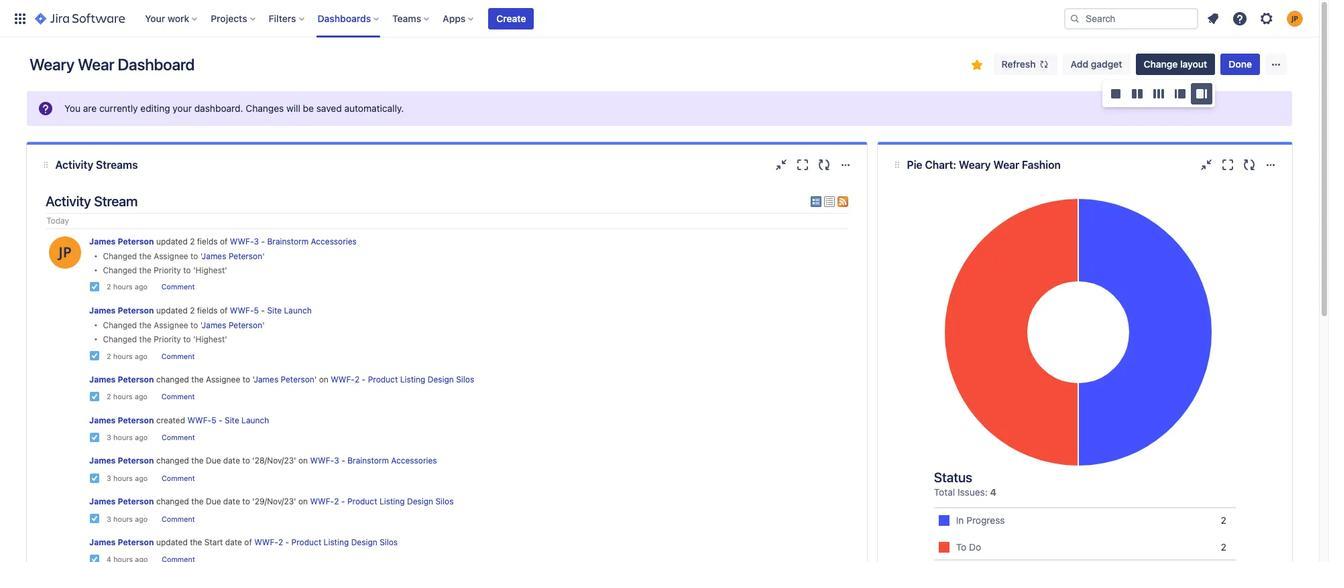 Task type: vqa. For each thing, say whether or not it's contained in the screenshot.
the topmost LAUNCH
yes



Task type: describe. For each thing, give the bounding box(es) containing it.
to do
[[956, 542, 981, 553]]

progress
[[966, 515, 1005, 526]]

done
[[1229, 58, 1252, 70]]

filters
[[269, 12, 296, 24]]

0 horizontal spatial silos
[[380, 538, 398, 548]]

james peterson updated 2 fields of wwf-5 - site launch changed the assignee to ' james peterson ' changed the priority to 'highest'
[[89, 306, 312, 345]]

teams button
[[388, 8, 435, 29]]

refresh button
[[994, 54, 1057, 75]]

ago for created
[[135, 434, 148, 442]]

saved
[[316, 103, 342, 114]]

updated for wwf-5 - site launch
[[156, 306, 188, 316]]

maximize pie chart: weary wear fashion image
[[1220, 157, 1236, 173]]

create
[[496, 12, 526, 24]]

'highest' for wwf-5 - site launch
[[193, 335, 227, 345]]

2 inside james peterson updated 2 fields of wwf-3 - brainstorm accessories changed the assignee to ' james peterson ' changed the priority to 'highest'
[[190, 236, 195, 246]]

peterson for james peterson changed the assignee to ' james peterson ' on wwf-2 - product listing design silos
[[118, 375, 154, 385]]

0 horizontal spatial weary
[[30, 55, 74, 74]]

in progress link
[[956, 514, 1221, 528]]

wwf-5 - site launch link for updated 2 fields of
[[230, 306, 312, 316]]

james peterson image
[[49, 237, 81, 269]]

peterson for james peterson updated the start date of wwf-2 - product listing design silos
[[118, 538, 154, 548]]

james peterson updated 2 fields of wwf-3 - brainstorm accessories changed the assignee to ' james peterson ' changed the priority to 'highest'
[[89, 236, 357, 276]]

comment link for updated 2 fields of
[[161, 352, 195, 361]]

activity streams
[[55, 159, 138, 171]]

weary wear dashboard
[[30, 55, 195, 74]]

peterson for james peterson changed the due date to '28/nov/23' on wwf-3 - brainstorm accessories
[[118, 456, 154, 466]]

james peterson changed the assignee to ' james peterson ' on wwf-2 - product listing design silos
[[89, 375, 474, 385]]

comment for created
[[162, 434, 195, 442]]

task image for changed the due date to '28/nov/23' on
[[89, 473, 100, 484]]

1 vertical spatial product
[[347, 497, 377, 507]]

3 hours ago for changed the due date to '29/nov/23' on
[[107, 515, 148, 524]]

1 changed from the top
[[156, 375, 189, 385]]

currently
[[99, 103, 138, 114]]

dashboards
[[318, 12, 371, 24]]

activity for activity streams
[[55, 159, 93, 171]]

editing
[[140, 103, 170, 114]]

comment link for changed the due date to '29/nov/23' on
[[162, 515, 195, 524]]

fields for wwf-5 - site launch
[[197, 306, 218, 316]]

1 task image from the top
[[89, 282, 100, 292]]

3 for changed the due date to '28/nov/23' on
[[107, 475, 111, 483]]

refresh pie chart: weary wear fashion image
[[1241, 157, 1257, 173]]

- inside james peterson updated 2 fields of wwf-3 - brainstorm accessories changed the assignee to ' james peterson ' changed the priority to 'highest'
[[261, 236, 265, 246]]

three columns image
[[1151, 86, 1167, 102]]

1 2 hours ago from the top
[[107, 283, 148, 291]]

updated for wwf-3 - brainstorm accessories
[[156, 236, 188, 246]]

james for james peterson changed the due date to '28/nov/23' on wwf-3 - brainstorm accessories
[[89, 456, 116, 466]]

more actions for pie chart: weary wear fashion gadget image
[[1263, 157, 1279, 173]]

in
[[956, 515, 964, 526]]

fields for wwf-3 - brainstorm accessories
[[197, 236, 218, 246]]

wwf-3 - brainstorm accessories link for updated 2 fields of
[[230, 236, 357, 246]]

priority for wwf-5 - site launch
[[154, 335, 181, 345]]

3 inside james peterson updated 2 fields of wwf-3 - brainstorm accessories changed the assignee to ' james peterson ' changed the priority to 'highest'
[[254, 236, 259, 246]]

hours for changed the due date to '28/nov/23' on
[[113, 475, 133, 483]]

accessories inside james peterson updated 2 fields of wwf-3 - brainstorm accessories changed the assignee to ' james peterson ' changed the priority to 'highest'
[[311, 236, 357, 246]]

refresh
[[1002, 58, 1036, 70]]

activity stream
[[46, 193, 138, 209]]

1 horizontal spatial silos
[[436, 497, 454, 507]]

james peterson created wwf-5 - site launch
[[89, 415, 269, 426]]

on for changed the due date to '29/nov/23' on
[[298, 497, 308, 507]]

maximize activity streams image
[[794, 157, 811, 173]]

1 horizontal spatial accessories
[[391, 456, 437, 466]]

activity for activity stream
[[46, 193, 91, 209]]

hours for updated 2 fields of
[[113, 352, 133, 361]]

1 comment link from the top
[[161, 283, 195, 291]]

0 vertical spatial design
[[428, 375, 454, 385]]

1 vertical spatial site
[[225, 415, 239, 426]]

2 hours ago for updated 2 fields of
[[107, 352, 148, 361]]

two columns image
[[1129, 86, 1145, 102]]

due for '29/nov/23'
[[206, 497, 221, 507]]

fashion
[[1022, 159, 1061, 171]]

james peterson changed the due date to '28/nov/23' on wwf-3 - brainstorm accessories
[[89, 456, 437, 466]]

projects
[[211, 12, 247, 24]]

3 hours ago for changed the due date to '28/nov/23' on
[[107, 475, 148, 483]]

filters button
[[265, 8, 310, 29]]

2 vertical spatial of
[[244, 538, 252, 548]]

your
[[145, 12, 165, 24]]

created
[[156, 415, 185, 426]]

peterson for james peterson created wwf-5 - site launch
[[118, 415, 154, 426]]

pie
[[907, 159, 922, 171]]

status
[[934, 470, 972, 486]]

comment link for changed the assignee to '
[[161, 393, 195, 401]]

your
[[173, 103, 192, 114]]

0 vertical spatial listing
[[400, 375, 425, 385]]

dashboards button
[[314, 8, 384, 29]]

done link
[[1221, 54, 1260, 75]]

to do link
[[956, 541, 1221, 555]]

comment link for changed the due date to '28/nov/23' on
[[162, 475, 195, 483]]

task image for changed the assignee to '
[[89, 392, 100, 402]]

status total issues: 4
[[934, 470, 997, 498]]

5 inside james peterson updated 2 fields of wwf-5 - site launch changed the assignee to ' james peterson ' changed the priority to 'highest'
[[254, 306, 259, 316]]

date for '29/nov/23'
[[223, 497, 240, 507]]

change layout
[[1144, 58, 1207, 70]]

add gadget button
[[1063, 54, 1130, 75]]

projects button
[[207, 8, 261, 29]]

'28/nov/23'
[[252, 456, 296, 466]]

due for '28/nov/23'
[[206, 456, 221, 466]]

changes
[[246, 103, 284, 114]]

apps
[[443, 12, 466, 24]]

comment for changed the assignee to '
[[161, 393, 195, 401]]

0 vertical spatial product
[[368, 375, 398, 385]]

'highest' for wwf-3 - brainstorm accessories
[[193, 266, 227, 276]]

task image for updated 2 fields of
[[89, 351, 100, 362]]

comment for changed the due date to '29/nov/23' on
[[162, 515, 195, 524]]

today
[[46, 216, 69, 226]]

help image
[[1232, 10, 1248, 26]]

james for james peterson changed the due date to '29/nov/23' on wwf-2 - product listing design silos
[[89, 497, 116, 507]]

james for james peterson updated 2 fields of wwf-5 - site launch changed the assignee to ' james peterson ' changed the priority to 'highest'
[[89, 306, 116, 316]]

james for james peterson updated 2 fields of wwf-3 - brainstorm accessories changed the assignee to ' james peterson ' changed the priority to 'highest'
[[89, 236, 116, 246]]

4 changed from the top
[[103, 335, 137, 345]]

stream
[[94, 193, 138, 209]]

ago for changed the due date to '28/nov/23' on
[[135, 475, 148, 483]]

in progress
[[956, 515, 1005, 526]]

minimize pie chart: weary wear fashion image
[[1198, 157, 1214, 173]]

1 changed from the top
[[103, 251, 137, 261]]

teams
[[392, 12, 421, 24]]

0 horizontal spatial 5
[[211, 415, 216, 426]]



Task type: locate. For each thing, give the bounding box(es) containing it.
2 task image from the top
[[89, 514, 100, 525]]

assignee for wwf-3 - brainstorm accessories
[[154, 251, 188, 261]]

2 'highest' from the top
[[193, 335, 227, 345]]

wwf-3 - brainstorm accessories link
[[230, 236, 357, 246], [310, 456, 437, 466]]

search image
[[1070, 13, 1080, 24]]

site inside james peterson updated 2 fields of wwf-5 - site launch changed the assignee to ' james peterson ' changed the priority to 'highest'
[[267, 306, 282, 316]]

of for wwf-5 - site launch
[[220, 306, 228, 316]]

1 vertical spatial wwf-2 - product listing design silos link
[[310, 497, 454, 507]]

0 vertical spatial wwf-5 - site launch link
[[230, 306, 312, 316]]

'highest' inside james peterson updated 2 fields of wwf-5 - site launch changed the assignee to ' james peterson ' changed the priority to 'highest'
[[193, 335, 227, 345]]

listing
[[400, 375, 425, 385], [380, 497, 405, 507], [324, 538, 349, 548]]

3 hours from the top
[[113, 393, 133, 401]]

are
[[83, 103, 97, 114]]

0 vertical spatial accessories
[[311, 236, 357, 246]]

hours
[[113, 283, 133, 291], [113, 352, 133, 361], [113, 393, 133, 401], [113, 434, 133, 442], [113, 475, 133, 483], [113, 515, 133, 524]]

gadget
[[1091, 58, 1122, 70]]

1 vertical spatial listing
[[380, 497, 405, 507]]

date left '28/nov/23'
[[223, 456, 240, 466]]

james
[[89, 236, 116, 246], [202, 251, 226, 261], [89, 306, 116, 316], [202, 320, 226, 331], [89, 375, 116, 385], [254, 375, 278, 385], [89, 415, 116, 426], [89, 456, 116, 466], [89, 497, 116, 507], [89, 538, 116, 548]]

create button
[[488, 8, 534, 29]]

2 3 hours ago from the top
[[107, 475, 148, 483]]

ago
[[135, 283, 148, 291], [135, 352, 148, 361], [135, 393, 148, 401], [135, 434, 148, 442], [135, 475, 148, 483], [135, 515, 148, 524]]

brainstorm
[[267, 236, 309, 246], [348, 456, 389, 466]]

0 vertical spatial changed
[[156, 375, 189, 385]]

3 2 hours ago from the top
[[107, 393, 148, 401]]

banner
[[0, 0, 1319, 38]]

2 vertical spatial date
[[225, 538, 242, 548]]

4 comment link from the top
[[162, 434, 195, 442]]

1 vertical spatial wwf-3 - brainstorm accessories link
[[310, 456, 437, 466]]

2 inside james peterson updated 2 fields of wwf-5 - site launch changed the assignee to ' james peterson ' changed the priority to 'highest'
[[190, 306, 195, 316]]

0 vertical spatial assignee
[[154, 251, 188, 261]]

updated inside james peterson updated 2 fields of wwf-5 - site launch changed the assignee to ' james peterson ' changed the priority to 'highest'
[[156, 306, 188, 316]]

work
[[168, 12, 189, 24]]

Search field
[[1064, 8, 1198, 29]]

2 vertical spatial 2 hours ago
[[107, 393, 148, 401]]

appswitcher icon image
[[12, 10, 28, 26]]

3 comment link from the top
[[161, 393, 195, 401]]

left sidebar image
[[1172, 86, 1188, 102]]

comment
[[161, 283, 195, 291], [161, 352, 195, 361], [161, 393, 195, 401], [162, 434, 195, 442], [162, 475, 195, 483], [162, 515, 195, 524]]

1 due from the top
[[206, 456, 221, 466]]

4 task image from the top
[[89, 473, 100, 484]]

date for wwf-
[[225, 538, 242, 548]]

accessories
[[311, 236, 357, 246], [391, 456, 437, 466]]

add gadget
[[1071, 58, 1122, 70]]

1 vertical spatial wwf-5 - site launch link
[[187, 415, 269, 426]]

due up start
[[206, 497, 221, 507]]

right sidebar image
[[1194, 86, 1210, 102]]

priority for wwf-3 - brainstorm accessories
[[154, 266, 181, 276]]

one column image
[[1108, 86, 1124, 102]]

james peterson link
[[89, 236, 154, 246], [202, 251, 262, 261], [89, 306, 154, 316], [202, 320, 262, 331], [89, 375, 154, 385], [254, 375, 314, 385], [89, 415, 154, 426], [89, 456, 154, 466], [89, 497, 154, 507], [89, 538, 154, 548]]

1 vertical spatial accessories
[[391, 456, 437, 466]]

james peterson updated the start date of wwf-2 - product listing design silos
[[89, 538, 398, 548]]

banner containing your work
[[0, 0, 1319, 38]]

launch
[[284, 306, 312, 316], [241, 415, 269, 426]]

0 vertical spatial 3 hours ago
[[107, 434, 148, 442]]

1 updated from the top
[[156, 236, 188, 246]]

1 vertical spatial of
[[220, 306, 228, 316]]

4 comment from the top
[[162, 434, 195, 442]]

automatically.
[[344, 103, 404, 114]]

wwf-3 - brainstorm accessories link for changed the due date to '28/nov/23' on
[[310, 456, 437, 466]]

more dashboard actions image
[[1268, 56, 1284, 72]]

1 vertical spatial changed
[[156, 456, 189, 466]]

star weary wear dashboard image
[[969, 57, 985, 73]]

1 vertical spatial launch
[[241, 415, 269, 426]]

5
[[254, 306, 259, 316], [211, 415, 216, 426]]

james for james peterson updated the start date of wwf-2 - product listing design silos
[[89, 538, 116, 548]]

add
[[1071, 58, 1088, 70]]

on
[[319, 375, 329, 385], [298, 456, 308, 466], [298, 497, 308, 507]]

hours for changed the due date to '29/nov/23' on
[[113, 515, 133, 524]]

2 vertical spatial task image
[[89, 555, 100, 563]]

weary up you
[[30, 55, 74, 74]]

1 vertical spatial activity
[[46, 193, 91, 209]]

2 vertical spatial product
[[291, 538, 321, 548]]

'
[[200, 251, 202, 261], [262, 251, 265, 261], [200, 320, 202, 331], [262, 320, 265, 331], [252, 375, 254, 385], [314, 375, 317, 385]]

2 updated from the top
[[156, 306, 188, 316]]

ago for changed the due date to '29/nov/23' on
[[135, 515, 148, 524]]

issues:
[[958, 487, 988, 498]]

more actions for activity streams gadget image
[[837, 157, 853, 173]]

comment link for created
[[162, 434, 195, 442]]

2 hours ago for changed the assignee to '
[[107, 393, 148, 401]]

2 vertical spatial 3 hours ago
[[107, 515, 148, 524]]

james for james peterson created wwf-5 - site launch
[[89, 415, 116, 426]]

3 for created
[[107, 434, 111, 442]]

launch inside james peterson updated 2 fields of wwf-5 - site launch changed the assignee to ' james peterson ' changed the priority to 'highest'
[[284, 306, 312, 316]]

3 updated from the top
[[156, 538, 188, 548]]

the
[[139, 251, 151, 261], [139, 266, 151, 276], [139, 320, 151, 331], [139, 335, 151, 345], [191, 375, 204, 385], [191, 456, 204, 466], [191, 497, 204, 507], [190, 538, 202, 548]]

change layout button
[[1136, 54, 1215, 75]]

activity up activity stream at the top of page
[[55, 159, 93, 171]]

2 horizontal spatial silos
[[456, 375, 474, 385]]

jira software image
[[35, 10, 125, 26], [35, 10, 125, 26]]

refresh image
[[1039, 59, 1049, 70]]

1 3 hours ago from the top
[[107, 434, 148, 442]]

comment for updated 2 fields of
[[161, 352, 195, 361]]

changed for changed the due date to '29/nov/23' on
[[156, 497, 189, 507]]

5 down james peterson updated 2 fields of wwf-3 - brainstorm accessories changed the assignee to ' james peterson ' changed the priority to 'highest'
[[254, 306, 259, 316]]

0 vertical spatial priority
[[154, 266, 181, 276]]

3 comment from the top
[[161, 393, 195, 401]]

0 vertical spatial due
[[206, 456, 221, 466]]

1 horizontal spatial brainstorm
[[348, 456, 389, 466]]

1 vertical spatial date
[[223, 497, 240, 507]]

0 horizontal spatial accessories
[[311, 236, 357, 246]]

task image
[[89, 432, 100, 443], [89, 514, 100, 525], [89, 555, 100, 563]]

1 vertical spatial assignee
[[154, 320, 188, 331]]

date up james peterson updated the start date of wwf-2 - product listing design silos
[[223, 497, 240, 507]]

assignee
[[154, 251, 188, 261], [154, 320, 188, 331], [206, 375, 240, 385]]

be
[[303, 103, 314, 114]]

0 vertical spatial brainstorm
[[267, 236, 309, 246]]

chart:
[[925, 159, 956, 171]]

0 vertical spatial updated
[[156, 236, 188, 246]]

your work button
[[141, 8, 203, 29]]

2 task image from the top
[[89, 351, 100, 362]]

6 hours from the top
[[113, 515, 133, 524]]

total
[[934, 487, 955, 498]]

1 vertical spatial 2 hours ago
[[107, 352, 148, 361]]

0 vertical spatial 2 hours ago
[[107, 283, 148, 291]]

priority inside james peterson updated 2 fields of wwf-5 - site launch changed the assignee to ' james peterson ' changed the priority to 'highest'
[[154, 335, 181, 345]]

your work
[[145, 12, 189, 24]]

wwf- inside james peterson updated 2 fields of wwf-5 - site launch changed the assignee to ' james peterson ' changed the priority to 'highest'
[[230, 306, 254, 316]]

0 horizontal spatial brainstorm
[[267, 236, 309, 246]]

1 'highest' from the top
[[193, 266, 227, 276]]

0 vertical spatial date
[[223, 456, 240, 466]]

minimize activity streams image
[[773, 157, 789, 173]]

1 horizontal spatial site
[[267, 306, 282, 316]]

design
[[428, 375, 454, 385], [407, 497, 433, 507], [351, 538, 377, 548]]

3 changed from the top
[[156, 497, 189, 507]]

peterson for james peterson changed the due date to '29/nov/23' on wwf-2 - product listing design silos
[[118, 497, 154, 507]]

2 vertical spatial silos
[[380, 538, 398, 548]]

2 due from the top
[[206, 497, 221, 507]]

primary element
[[8, 0, 1064, 37]]

updated inside james peterson updated 2 fields of wwf-3 - brainstorm accessories changed the assignee to ' james peterson ' changed the priority to 'highest'
[[156, 236, 188, 246]]

to
[[190, 251, 198, 261], [183, 266, 191, 276], [190, 320, 198, 331], [183, 335, 191, 345], [243, 375, 250, 385], [242, 456, 250, 466], [242, 497, 250, 507]]

0 vertical spatial weary
[[30, 55, 74, 74]]

1 vertical spatial task image
[[89, 514, 100, 525]]

5 hours from the top
[[113, 475, 133, 483]]

0 horizontal spatial site
[[225, 415, 239, 426]]

1 task image from the top
[[89, 432, 100, 443]]

0 vertical spatial activity
[[55, 159, 93, 171]]

0 vertical spatial launch
[[284, 306, 312, 316]]

james peterson changed the due date to '29/nov/23' on wwf-2 - product listing design silos
[[89, 497, 454, 507]]

task image for james peterson updated the start date of wwf-2 - product listing design silos
[[89, 555, 100, 563]]

0 vertical spatial silos
[[456, 375, 474, 385]]

your profile and settings image
[[1287, 10, 1303, 26]]

date for '28/nov/23'
[[223, 456, 240, 466]]

1 vertical spatial updated
[[156, 306, 188, 316]]

2 vertical spatial assignee
[[206, 375, 240, 385]]

0 horizontal spatial launch
[[241, 415, 269, 426]]

james for james peterson changed the assignee to ' james peterson ' on wwf-2 - product listing design silos
[[89, 375, 116, 385]]

3 hours ago for created
[[107, 434, 148, 442]]

2 vertical spatial changed
[[156, 497, 189, 507]]

changed
[[103, 251, 137, 261], [103, 266, 137, 276], [103, 320, 137, 331], [103, 335, 137, 345]]

2 comment from the top
[[161, 352, 195, 361]]

1 vertical spatial due
[[206, 497, 221, 507]]

wear up 'are'
[[78, 55, 114, 74]]

0 vertical spatial on
[[319, 375, 329, 385]]

3
[[254, 236, 259, 246], [107, 434, 111, 442], [334, 456, 339, 466], [107, 475, 111, 483], [107, 515, 111, 524]]

hours for created
[[113, 434, 133, 442]]

0 vertical spatial task image
[[89, 432, 100, 443]]

weary right chart:
[[959, 159, 991, 171]]

of inside james peterson updated 2 fields of wwf-3 - brainstorm accessories changed the assignee to ' james peterson ' changed the priority to 'highest'
[[220, 236, 228, 246]]

changed
[[156, 375, 189, 385], [156, 456, 189, 466], [156, 497, 189, 507]]

0 vertical spatial of
[[220, 236, 228, 246]]

refresh activity streams image
[[816, 157, 832, 173]]

- inside james peterson updated 2 fields of wwf-5 - site launch changed the assignee to ' james peterson ' changed the priority to 'highest'
[[261, 306, 265, 316]]

task image for james peterson created wwf-5 - site launch
[[89, 432, 100, 443]]

1 comment from the top
[[161, 283, 195, 291]]

1 vertical spatial wear
[[993, 159, 1019, 171]]

3 task image from the top
[[89, 555, 100, 563]]

1 horizontal spatial 5
[[254, 306, 259, 316]]

apps button
[[439, 8, 479, 29]]

comment link
[[161, 283, 195, 291], [161, 352, 195, 361], [161, 393, 195, 401], [162, 434, 195, 442], [162, 475, 195, 483], [162, 515, 195, 524]]

priority inside james peterson updated 2 fields of wwf-3 - brainstorm accessories changed the assignee to ' james peterson ' changed the priority to 'highest'
[[154, 266, 181, 276]]

pie chart: weary wear fashion
[[907, 159, 1061, 171]]

2 vertical spatial listing
[[324, 538, 349, 548]]

0 vertical spatial wear
[[78, 55, 114, 74]]

ago for updated 2 fields of
[[135, 352, 148, 361]]

change
[[1144, 58, 1178, 70]]

2 hours ago
[[107, 283, 148, 291], [107, 352, 148, 361], [107, 393, 148, 401]]

2 vertical spatial updated
[[156, 538, 188, 548]]

activity up today
[[46, 193, 91, 209]]

2 2 hours ago from the top
[[107, 352, 148, 361]]

3 hours ago
[[107, 434, 148, 442], [107, 475, 148, 483], [107, 515, 148, 524]]

assignee for wwf-5 - site launch
[[154, 320, 188, 331]]

'29/nov/23'
[[252, 497, 296, 507]]

wwf-2 - product listing design silos link for listing
[[310, 497, 454, 507]]

3 changed from the top
[[103, 320, 137, 331]]

'highest' inside james peterson updated 2 fields of wwf-3 - brainstorm accessories changed the assignee to ' james peterson ' changed the priority to 'highest'
[[193, 266, 227, 276]]

settings image
[[1259, 10, 1275, 26]]

0 vertical spatial fields
[[197, 236, 218, 246]]

wwf-2 - product listing design silos link
[[331, 375, 474, 385], [310, 497, 454, 507], [254, 538, 398, 548]]

1 vertical spatial 3 hours ago
[[107, 475, 148, 483]]

0 vertical spatial site
[[267, 306, 282, 316]]

1 vertical spatial brainstorm
[[348, 456, 389, 466]]

1 vertical spatial 5
[[211, 415, 216, 426]]

priority
[[154, 266, 181, 276], [154, 335, 181, 345]]

product
[[368, 375, 398, 385], [347, 497, 377, 507], [291, 538, 321, 548]]

fields inside james peterson updated 2 fields of wwf-3 - brainstorm accessories changed the assignee to ' james peterson ' changed the priority to 'highest'
[[197, 236, 218, 246]]

start
[[204, 538, 223, 548]]

due down james peterson created wwf-5 - site launch
[[206, 456, 221, 466]]

do
[[969, 542, 981, 553]]

of inside james peterson updated 2 fields of wwf-5 - site launch changed the assignee to ' james peterson ' changed the priority to 'highest'
[[220, 306, 228, 316]]

peterson for james peterson updated 2 fields of wwf-5 - site launch changed the assignee to ' james peterson ' changed the priority to 'highest'
[[118, 306, 154, 316]]

peterson for james peterson updated 2 fields of wwf-3 - brainstorm accessories changed the assignee to ' james peterson ' changed the priority to 'highest'
[[118, 236, 154, 246]]

of for wwf-3 - brainstorm accessories
[[220, 236, 228, 246]]

layout
[[1180, 58, 1207, 70]]

2 changed from the top
[[156, 456, 189, 466]]

6 comment link from the top
[[162, 515, 195, 524]]

date right start
[[225, 538, 242, 548]]

weary
[[30, 55, 74, 74], [959, 159, 991, 171]]

0 vertical spatial wwf-3 - brainstorm accessories link
[[230, 236, 357, 246]]

1 vertical spatial priority
[[154, 335, 181, 345]]

1 priority from the top
[[154, 266, 181, 276]]

hours for changed the assignee to '
[[113, 393, 133, 401]]

streams
[[96, 159, 138, 171]]

wear left fashion
[[993, 159, 1019, 171]]

5 comment link from the top
[[162, 475, 195, 483]]

activity
[[55, 159, 93, 171], [46, 193, 91, 209]]

1 vertical spatial design
[[407, 497, 433, 507]]

you are currently editing your dashboard. changes will be saved automatically.
[[64, 103, 404, 114]]

2 vertical spatial on
[[298, 497, 308, 507]]

0 horizontal spatial wear
[[78, 55, 114, 74]]

2 priority from the top
[[154, 335, 181, 345]]

dashboard
[[118, 55, 195, 74]]

'highest'
[[193, 266, 227, 276], [193, 335, 227, 345]]

4
[[990, 487, 997, 498]]

2 changed from the top
[[103, 266, 137, 276]]

1 vertical spatial fields
[[197, 306, 218, 316]]

0 vertical spatial 5
[[254, 306, 259, 316]]

wwf-
[[230, 236, 254, 246], [230, 306, 254, 316], [331, 375, 355, 385], [187, 415, 211, 426], [310, 456, 334, 466], [310, 497, 334, 507], [254, 538, 278, 548]]

1 vertical spatial weary
[[959, 159, 991, 171]]

notifications image
[[1205, 10, 1221, 26]]

5 comment from the top
[[162, 475, 195, 483]]

you
[[64, 103, 80, 114]]

1 hours from the top
[[113, 283, 133, 291]]

5 right created
[[211, 415, 216, 426]]

assignee inside james peterson updated 2 fields of wwf-3 - brainstorm accessories changed the assignee to ' james peterson ' changed the priority to 'highest'
[[154, 251, 188, 261]]

1 vertical spatial silos
[[436, 497, 454, 507]]

3 for changed the due date to '29/nov/23' on
[[107, 515, 111, 524]]

3 task image from the top
[[89, 392, 100, 402]]

site
[[267, 306, 282, 316], [225, 415, 239, 426]]

changed for changed the due date to '28/nov/23' on
[[156, 456, 189, 466]]

peterson
[[118, 236, 154, 246], [229, 251, 262, 261], [118, 306, 154, 316], [229, 320, 262, 331], [118, 375, 154, 385], [281, 375, 314, 385], [118, 415, 154, 426], [118, 456, 154, 466], [118, 497, 154, 507], [118, 538, 154, 548]]

-
[[261, 236, 265, 246], [261, 306, 265, 316], [362, 375, 366, 385], [219, 415, 222, 426], [341, 456, 345, 466], [341, 497, 345, 507], [285, 538, 289, 548]]

wwf-2 - product listing design silos link for silos
[[254, 538, 398, 548]]

wwf- inside james peterson updated 2 fields of wwf-3 - brainstorm accessories changed the assignee to ' james peterson ' changed the priority to 'highest'
[[230, 236, 254, 246]]

task image for james peterson changed the due date to '29/nov/23' on wwf-2 - product listing design silos
[[89, 514, 100, 525]]

task image
[[89, 282, 100, 292], [89, 351, 100, 362], [89, 392, 100, 402], [89, 473, 100, 484]]

2 vertical spatial design
[[351, 538, 377, 548]]

1 horizontal spatial launch
[[284, 306, 312, 316]]

assignee inside james peterson updated 2 fields of wwf-5 - site launch changed the assignee to ' james peterson ' changed the priority to 'highest'
[[154, 320, 188, 331]]

2
[[190, 236, 195, 246], [107, 283, 111, 291], [190, 306, 195, 316], [107, 352, 111, 361], [355, 375, 360, 385], [107, 393, 111, 401], [334, 497, 339, 507], [1221, 515, 1226, 526], [278, 538, 283, 548], [1221, 542, 1226, 553]]

4 hours from the top
[[113, 434, 133, 442]]

fields
[[197, 236, 218, 246], [197, 306, 218, 316]]

due
[[206, 456, 221, 466], [206, 497, 221, 507]]

to
[[956, 542, 967, 553]]

0 vertical spatial 'highest'
[[193, 266, 227, 276]]

wwf-5 - site launch link
[[230, 306, 312, 316], [187, 415, 269, 426]]

1 vertical spatial 'highest'
[[193, 335, 227, 345]]

1 horizontal spatial wear
[[993, 159, 1019, 171]]

0 vertical spatial wwf-2 - product listing design silos link
[[331, 375, 474, 385]]

wwf-5 - site launch link for created
[[187, 415, 269, 426]]

6 comment from the top
[[162, 515, 195, 524]]

comment for changed the due date to '28/nov/23' on
[[162, 475, 195, 483]]

dashboard.
[[194, 103, 243, 114]]

on for changed the due date to '28/nov/23' on
[[298, 456, 308, 466]]

2 vertical spatial wwf-2 - product listing design silos link
[[254, 538, 398, 548]]

fields inside james peterson updated 2 fields of wwf-5 - site launch changed the assignee to ' james peterson ' changed the priority to 'highest'
[[197, 306, 218, 316]]

2 comment link from the top
[[161, 352, 195, 361]]

2 hours from the top
[[113, 352, 133, 361]]

3 3 hours ago from the top
[[107, 515, 148, 524]]

1 vertical spatial on
[[298, 456, 308, 466]]

1 horizontal spatial weary
[[959, 159, 991, 171]]

brainstorm inside james peterson updated 2 fields of wwf-3 - brainstorm accessories changed the assignee to ' james peterson ' changed the priority to 'highest'
[[267, 236, 309, 246]]

1 fields from the top
[[197, 236, 218, 246]]

ago for changed the assignee to '
[[135, 393, 148, 401]]

2 fields from the top
[[197, 306, 218, 316]]

will
[[286, 103, 300, 114]]



